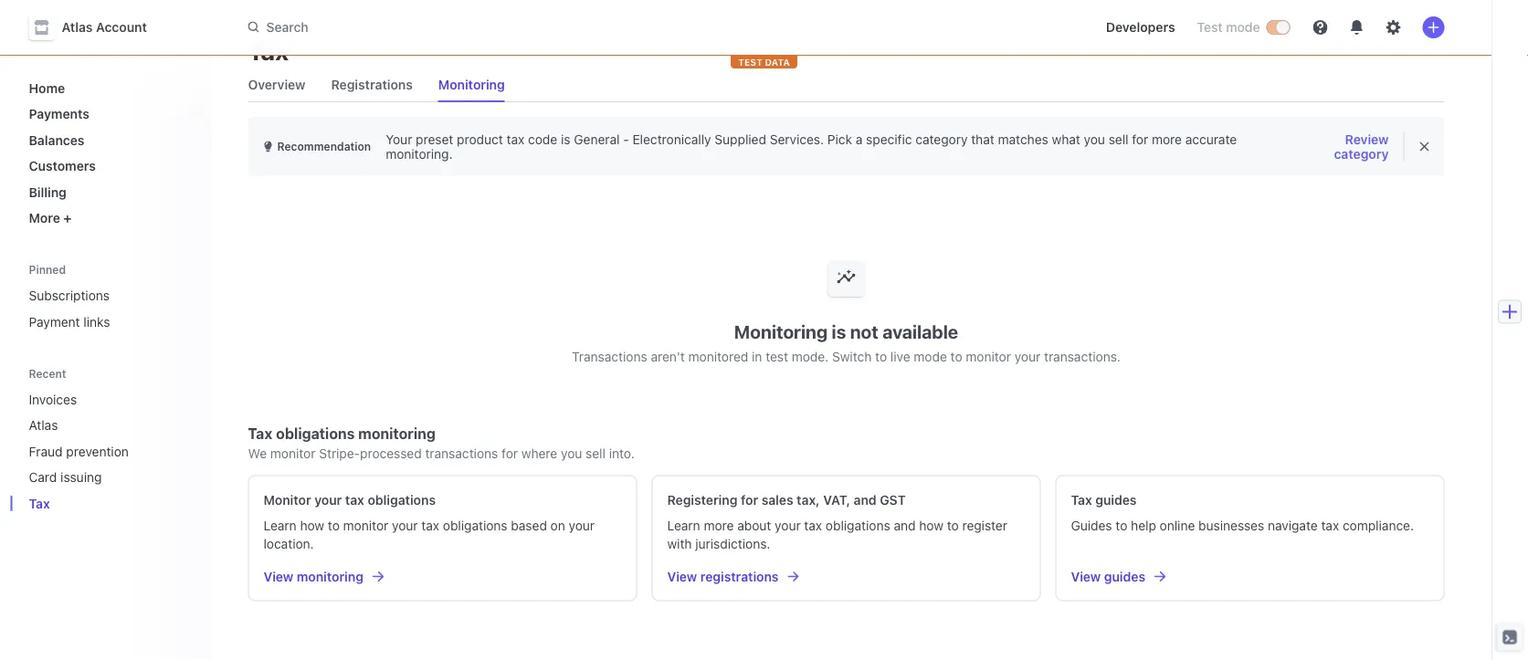 Task type: locate. For each thing, give the bounding box(es) containing it.
0 vertical spatial monitoring
[[358, 425, 436, 443]]

tax up "view monitoring" "link"
[[421, 518, 439, 533]]

card issuing
[[29, 470, 102, 485]]

tax down 'tax,'
[[804, 518, 822, 533]]

for left accurate on the right
[[1132, 132, 1148, 147]]

0 horizontal spatial atlas
[[29, 418, 58, 433]]

you
[[1084, 132, 1105, 147], [561, 446, 582, 461]]

is inside the monitoring is not available transactions aren't monitored in test mode. switch to live mode to monitor your transactions.
[[832, 321, 846, 343]]

1 horizontal spatial monitoring
[[734, 321, 828, 343]]

1 horizontal spatial is
[[832, 321, 846, 343]]

businesses
[[1198, 518, 1264, 533]]

billing
[[29, 184, 67, 200]]

0 vertical spatial monitoring
[[438, 78, 505, 93]]

you right "where"
[[561, 446, 582, 461]]

more inside your preset product tax code is general - electronically supplied services. pick a specific category that matches what you sell for more accurate monitoring.
[[1152, 132, 1182, 147]]

0 vertical spatial is
[[561, 132, 570, 147]]

tax down card
[[29, 496, 50, 511]]

0 vertical spatial more
[[1152, 132, 1182, 147]]

you right what
[[1084, 132, 1105, 147]]

switch
[[832, 350, 872, 365]]

view
[[264, 569, 293, 585], [667, 569, 697, 585], [1071, 569, 1101, 585]]

1 horizontal spatial monitor
[[343, 518, 388, 533]]

obligations left based
[[443, 518, 507, 533]]

view for view guides
[[1071, 569, 1101, 585]]

1 vertical spatial monitoring
[[297, 569, 363, 585]]

your preset product tax code is general - electronically supplied services. pick a specific category that matches what you sell for more accurate monitoring.
[[386, 132, 1237, 162]]

to down monitor your tax obligations
[[328, 518, 340, 533]]

obligations
[[276, 425, 355, 443], [368, 493, 436, 508], [443, 518, 507, 533], [826, 518, 890, 533]]

tax up guides
[[1071, 493, 1092, 508]]

2 vertical spatial monitor
[[343, 518, 388, 533]]

your down registering for sales tax, vat, and gst at the bottom
[[775, 518, 801, 533]]

mode right test
[[1226, 20, 1260, 35]]

1 horizontal spatial atlas
[[62, 20, 93, 35]]

category
[[915, 132, 968, 147], [1334, 147, 1389, 162]]

1 vertical spatial monitor
[[270, 446, 316, 461]]

mode down available at the right of the page
[[914, 350, 947, 365]]

monitoring
[[438, 78, 505, 93], [734, 321, 828, 343]]

tax left code
[[507, 132, 525, 147]]

0 horizontal spatial is
[[561, 132, 570, 147]]

data
[[765, 57, 790, 67]]

review category button
[[1334, 132, 1389, 162]]

sell right what
[[1109, 132, 1129, 147]]

tax up we
[[248, 425, 273, 443]]

monitoring up test
[[734, 321, 828, 343]]

tax down the search
[[248, 36, 289, 66]]

0 vertical spatial guides
[[1095, 493, 1137, 508]]

to
[[875, 350, 887, 365], [950, 350, 962, 365], [328, 518, 340, 533], [947, 518, 959, 533], [1116, 518, 1127, 533]]

how left register
[[919, 518, 943, 533]]

1 vertical spatial atlas
[[29, 418, 58, 433]]

to left live
[[875, 350, 887, 365]]

1 how from the left
[[300, 518, 324, 533]]

tax inside 'link'
[[29, 496, 50, 511]]

supplied
[[715, 132, 766, 147]]

0 vertical spatial for
[[1132, 132, 1148, 147]]

transactions.
[[1044, 350, 1121, 365]]

1 vertical spatial mode
[[914, 350, 947, 365]]

1 horizontal spatial for
[[741, 493, 758, 508]]

guides down help
[[1104, 569, 1145, 585]]

obligations up stripe- in the bottom left of the page
[[276, 425, 355, 443]]

monitoring
[[358, 425, 436, 443], [297, 569, 363, 585]]

your left "transactions."
[[1015, 350, 1041, 365]]

preset
[[416, 132, 453, 147]]

0 horizontal spatial mode
[[914, 350, 947, 365]]

atlas for atlas
[[29, 418, 58, 433]]

registrations link
[[324, 73, 420, 98]]

not
[[850, 321, 878, 343]]

and left gst
[[854, 493, 877, 508]]

you inside your preset product tax code is general - electronically supplied services. pick a specific category that matches what you sell for more accurate monitoring.
[[1084, 132, 1105, 147]]

monitoring up processed
[[358, 425, 436, 443]]

a
[[856, 132, 863, 147]]

payment links
[[29, 314, 110, 329]]

1 vertical spatial monitoring
[[734, 321, 828, 343]]

1 horizontal spatial view
[[667, 569, 697, 585]]

how up location.
[[300, 518, 324, 533]]

tax
[[507, 132, 525, 147], [345, 493, 364, 508], [421, 518, 439, 533], [804, 518, 822, 533], [1321, 518, 1339, 533]]

1 horizontal spatial how
[[919, 518, 943, 533]]

1 horizontal spatial category
[[1334, 147, 1389, 162]]

registrations
[[331, 78, 413, 93]]

billing link
[[21, 177, 197, 207]]

+
[[63, 211, 72, 226]]

0 horizontal spatial monitor
[[270, 446, 316, 461]]

guides up guides
[[1095, 493, 1137, 508]]

how inside learn how to monitor your tax obligations based on your location.
[[300, 518, 324, 533]]

how
[[300, 518, 324, 533], [919, 518, 943, 533]]

more up jurisdictions. on the bottom of page
[[704, 518, 734, 533]]

developers link
[[1099, 13, 1182, 42]]

3 view from the left
[[1071, 569, 1101, 585]]

1 vertical spatial for
[[502, 446, 518, 461]]

0 horizontal spatial you
[[561, 446, 582, 461]]

Search text field
[[237, 11, 752, 44]]

mode inside the monitoring is not available transactions aren't monitored in test mode. switch to live mode to monitor your transactions.
[[914, 350, 947, 365]]

0 vertical spatial mode
[[1226, 20, 1260, 35]]

subscriptions
[[29, 288, 110, 303]]

2 view from the left
[[667, 569, 697, 585]]

settings image
[[1386, 20, 1401, 35]]

customers
[[29, 158, 96, 174]]

atlas inside recent element
[[29, 418, 58, 433]]

tax right "navigate"
[[1321, 518, 1339, 533]]

0 horizontal spatial for
[[502, 446, 518, 461]]

2 how from the left
[[919, 518, 943, 533]]

based
[[511, 518, 547, 533]]

on
[[550, 518, 565, 533]]

0 horizontal spatial more
[[704, 518, 734, 533]]

monitor your tax obligations
[[264, 493, 436, 508]]

invoices
[[29, 392, 77, 407]]

obligations inside learn more about your tax obligations and how to register with jurisdictions.
[[826, 518, 890, 533]]

-
[[623, 132, 629, 147]]

monitor inside the monitoring is not available transactions aren't monitored in test mode. switch to live mode to monitor your transactions.
[[966, 350, 1011, 365]]

tax inside your preset product tax code is general - electronically supplied services. pick a specific category that matches what you sell for more accurate monitoring.
[[507, 132, 525, 147]]

0 vertical spatial monitor
[[966, 350, 1011, 365]]

view monitoring link
[[264, 568, 622, 586]]

and down gst
[[894, 518, 916, 533]]

0 vertical spatial you
[[1084, 132, 1105, 147]]

balances link
[[21, 125, 197, 155]]

monitoring inside the monitoring is not available transactions aren't monitored in test mode. switch to live mode to monitor your transactions.
[[734, 321, 828, 343]]

recommendation
[[277, 141, 371, 153]]

for inside your preset product tax code is general - electronically supplied services. pick a specific category that matches what you sell for more accurate monitoring.
[[1132, 132, 1148, 147]]

learn for with
[[667, 518, 700, 533]]

is right code
[[561, 132, 570, 147]]

view down guides
[[1071, 569, 1101, 585]]

learn more about your tax obligations and how to register with jurisdictions.
[[667, 518, 1007, 552]]

how inside learn more about your tax obligations and how to register with jurisdictions.
[[919, 518, 943, 533]]

monitoring up the product
[[438, 78, 505, 93]]

1 horizontal spatial mode
[[1226, 20, 1260, 35]]

view down location.
[[264, 569, 293, 585]]

1 horizontal spatial you
[[1084, 132, 1105, 147]]

monitor down monitor your tax obligations
[[343, 518, 388, 533]]

vat,
[[823, 493, 850, 508]]

monitor right we
[[270, 446, 316, 461]]

0 vertical spatial and
[[854, 493, 877, 508]]

1 vertical spatial guides
[[1104, 569, 1145, 585]]

more
[[1152, 132, 1182, 147], [704, 518, 734, 533]]

available
[[883, 321, 958, 343]]

to inside learn how to monitor your tax obligations based on your location.
[[328, 518, 340, 533]]

0 horizontal spatial view
[[264, 569, 293, 585]]

2 learn from the left
[[667, 518, 700, 533]]

links
[[83, 314, 110, 329]]

issuing
[[60, 470, 102, 485]]

monitoring down location.
[[297, 569, 363, 585]]

1 vertical spatial and
[[894, 518, 916, 533]]

tax guides
[[1071, 493, 1137, 508]]

obligations down vat, in the right of the page
[[826, 518, 890, 533]]

1 horizontal spatial and
[[894, 518, 916, 533]]

learn
[[264, 518, 297, 533], [667, 518, 700, 533]]

for
[[1132, 132, 1148, 147], [502, 446, 518, 461], [741, 493, 758, 508]]

learn inside learn how to monitor your tax obligations based on your location.
[[264, 518, 297, 533]]

0 horizontal spatial monitoring
[[438, 78, 505, 93]]

more left accurate on the right
[[1152, 132, 1182, 147]]

review category
[[1334, 132, 1389, 162]]

sell
[[1109, 132, 1129, 147], [586, 446, 606, 461]]

product
[[457, 132, 503, 147]]

1 vertical spatial you
[[561, 446, 582, 461]]

recent
[[29, 367, 66, 380]]

tax
[[248, 36, 289, 66], [248, 425, 273, 443], [1071, 493, 1092, 508], [29, 496, 50, 511]]

view inside "link"
[[264, 569, 293, 585]]

0 horizontal spatial how
[[300, 518, 324, 533]]

atlas left account
[[62, 20, 93, 35]]

your
[[1015, 350, 1041, 365], [314, 493, 342, 508], [392, 518, 418, 533], [569, 518, 595, 533], [775, 518, 801, 533]]

tab list
[[241, 69, 1444, 103]]

1 vertical spatial sell
[[586, 446, 606, 461]]

view down with
[[667, 569, 697, 585]]

to left register
[[947, 518, 959, 533]]

monitored
[[688, 350, 748, 365]]

help
[[1131, 518, 1156, 533]]

sell left into.
[[586, 446, 606, 461]]

overview
[[248, 78, 306, 93]]

learn inside learn more about your tax obligations and how to register with jurisdictions.
[[667, 518, 700, 533]]

0 horizontal spatial sell
[[586, 446, 606, 461]]

2 vertical spatial for
[[741, 493, 758, 508]]

2 horizontal spatial for
[[1132, 132, 1148, 147]]

learn up location.
[[264, 518, 297, 533]]

1 horizontal spatial learn
[[667, 518, 700, 533]]

location.
[[264, 537, 314, 552]]

1 vertical spatial is
[[832, 321, 846, 343]]

1 view from the left
[[264, 569, 293, 585]]

1 vertical spatial more
[[704, 518, 734, 533]]

guides to help online businesses navigate tax compliance.
[[1071, 518, 1414, 533]]

gst
[[880, 493, 906, 508]]

core navigation links element
[[21, 73, 197, 233]]

1 learn from the left
[[264, 518, 297, 533]]

0 vertical spatial atlas
[[62, 20, 93, 35]]

0 vertical spatial sell
[[1109, 132, 1129, 147]]

for up about
[[741, 493, 758, 508]]

jurisdictions.
[[695, 537, 770, 552]]

sales
[[761, 493, 793, 508]]

customers link
[[21, 151, 197, 181]]

monitor right live
[[966, 350, 1011, 365]]

registrations
[[700, 569, 779, 585]]

about
[[737, 518, 771, 533]]

atlas for atlas account
[[62, 20, 93, 35]]

mode.
[[792, 350, 829, 365]]

atlas inside atlas account button
[[62, 20, 93, 35]]

your inside the monitoring is not available transactions aren't monitored in test mode. switch to live mode to monitor your transactions.
[[1015, 350, 1041, 365]]

0 horizontal spatial learn
[[264, 518, 297, 533]]

2 horizontal spatial monitor
[[966, 350, 1011, 365]]

for left "where"
[[502, 446, 518, 461]]

2 horizontal spatial view
[[1071, 569, 1101, 585]]

0 horizontal spatial category
[[915, 132, 968, 147]]

learn up with
[[667, 518, 700, 533]]

atlas up fraud
[[29, 418, 58, 433]]

is left not
[[832, 321, 846, 343]]

mode
[[1226, 20, 1260, 35], [914, 350, 947, 365]]

pinned element
[[21, 281, 197, 337]]

guides for tax guides
[[1095, 493, 1137, 508]]

1 horizontal spatial more
[[1152, 132, 1182, 147]]

to inside learn more about your tax obligations and how to register with jurisdictions.
[[947, 518, 959, 533]]

atlas
[[62, 20, 93, 35], [29, 418, 58, 433]]

obligations inside tax obligations monitoring we monitor stripe-processed transactions for where you sell into.
[[276, 425, 355, 443]]

1 horizontal spatial sell
[[1109, 132, 1129, 147]]



Task type: describe. For each thing, give the bounding box(es) containing it.
tax,
[[797, 493, 820, 508]]

Search search field
[[237, 11, 752, 44]]

view registrations link
[[667, 568, 1025, 586]]

register
[[962, 518, 1007, 533]]

tax down stripe- in the bottom left of the page
[[345, 493, 364, 508]]

more inside learn more about your tax obligations and how to register with jurisdictions.
[[704, 518, 734, 533]]

compliance.
[[1343, 518, 1414, 533]]

monitoring inside "link"
[[297, 569, 363, 585]]

sell inside your preset product tax code is general - electronically supplied services. pick a specific category that matches what you sell for more accurate monitoring.
[[1109, 132, 1129, 147]]

card issuing link
[[21, 463, 171, 492]]

transactions
[[572, 350, 647, 365]]

review
[[1345, 132, 1389, 147]]

pinned
[[29, 263, 66, 276]]

is inside your preset product tax code is general - electronically supplied services. pick a specific category that matches what you sell for more accurate monitoring.
[[561, 132, 570, 147]]

view guides link
[[1071, 568, 1429, 586]]

developers
[[1106, 20, 1175, 35]]

specific
[[866, 132, 912, 147]]

0 horizontal spatial and
[[854, 493, 877, 508]]

matches
[[998, 132, 1048, 147]]

accurate
[[1185, 132, 1237, 147]]

account
[[96, 20, 147, 35]]

electronically
[[632, 132, 711, 147]]

stripe-
[[319, 446, 360, 461]]

with
[[667, 537, 692, 552]]

more
[[29, 211, 60, 226]]

obligations up learn how to monitor your tax obligations based on your location.
[[368, 493, 436, 508]]

tax inside learn more about your tax obligations and how to register with jurisdictions.
[[804, 518, 822, 533]]

registering
[[667, 493, 738, 508]]

what
[[1052, 132, 1080, 147]]

services.
[[770, 132, 824, 147]]

test data
[[738, 57, 790, 67]]

view monitoring
[[264, 569, 363, 585]]

learn for location.
[[264, 518, 297, 533]]

tab list containing overview
[[241, 69, 1444, 103]]

monitoring for monitoring
[[438, 78, 505, 93]]

test
[[738, 57, 762, 67]]

overview link
[[241, 73, 313, 98]]

for inside tax obligations monitoring we monitor stripe-processed transactions for where you sell into.
[[502, 446, 518, 461]]

in
[[752, 350, 762, 365]]

learn how to monitor your tax obligations based on your location.
[[264, 518, 595, 552]]

you inside tax obligations monitoring we monitor stripe-processed transactions for where you sell into.
[[561, 446, 582, 461]]

fraud prevention link
[[21, 437, 171, 466]]

atlas link
[[21, 411, 171, 440]]

atlas account button
[[29, 15, 165, 40]]

tax inside tax obligations monitoring we monitor stripe-processed transactions for where you sell into.
[[248, 425, 273, 443]]

aren't
[[651, 350, 685, 365]]

tax inside learn how to monitor your tax obligations based on your location.
[[421, 518, 439, 533]]

atlas account
[[62, 20, 147, 35]]

help image
[[1313, 20, 1328, 35]]

notifications image
[[1349, 20, 1364, 35]]

to left help
[[1116, 518, 1127, 533]]

category inside your preset product tax code is general - electronically supplied services. pick a specific category that matches what you sell for more accurate monitoring.
[[915, 132, 968, 147]]

your inside learn more about your tax obligations and how to register with jurisdictions.
[[775, 518, 801, 533]]

your right 'monitor' in the bottom left of the page
[[314, 493, 342, 508]]

subscriptions link
[[21, 281, 197, 311]]

processed
[[360, 446, 422, 461]]

transactions
[[425, 446, 498, 461]]

obligations inside learn how to monitor your tax obligations based on your location.
[[443, 518, 507, 533]]

payment links link
[[21, 307, 197, 337]]

pick
[[827, 132, 852, 147]]

monitoring for monitoring is not available transactions aren't monitored in test mode. switch to live mode to monitor your transactions.
[[734, 321, 828, 343]]

view registrations
[[667, 569, 779, 585]]

sell inside tax obligations monitoring we monitor stripe-processed transactions for where you sell into.
[[586, 446, 606, 461]]

and inside learn more about your tax obligations and how to register with jurisdictions.
[[894, 518, 916, 533]]

balances
[[29, 132, 84, 148]]

we
[[248, 446, 267, 461]]

tax obligations monitoring we monitor stripe-processed transactions for where you sell into.
[[248, 425, 635, 461]]

where
[[521, 446, 557, 461]]

more +
[[29, 211, 72, 226]]

pinned navigation links element
[[21, 255, 200, 337]]

your
[[386, 132, 412, 147]]

test mode
[[1197, 20, 1260, 35]]

test
[[1197, 20, 1223, 35]]

fraud
[[29, 444, 63, 459]]

monitor inside learn how to monitor your tax obligations based on your location.
[[343, 518, 388, 533]]

to down available at the right of the page
[[950, 350, 962, 365]]

tax link
[[21, 489, 171, 518]]

test
[[766, 350, 788, 365]]

guides for view guides
[[1104, 569, 1145, 585]]

view for view monitoring
[[264, 569, 293, 585]]

monitoring link
[[431, 73, 512, 98]]

prevention
[[66, 444, 129, 459]]

search
[[266, 19, 308, 34]]

monitoring inside tax obligations monitoring we monitor stripe-processed transactions for where you sell into.
[[358, 425, 436, 443]]

registering for sales tax, vat, and gst
[[667, 493, 906, 508]]

view for view registrations
[[667, 569, 697, 585]]

payments
[[29, 106, 89, 121]]

home
[[29, 80, 65, 95]]

your down monitor your tax obligations
[[392, 518, 418, 533]]

into.
[[609, 446, 635, 461]]

navigate
[[1268, 518, 1318, 533]]

payment
[[29, 314, 80, 329]]

recent element
[[11, 385, 211, 518]]

card
[[29, 470, 57, 485]]

payments link
[[21, 99, 197, 129]]

guides
[[1071, 518, 1112, 533]]

your right "on"
[[569, 518, 595, 533]]

monitor inside tax obligations monitoring we monitor stripe-processed transactions for where you sell into.
[[270, 446, 316, 461]]

recent navigation links element
[[11, 358, 211, 518]]

general
[[574, 132, 620, 147]]



Task type: vqa. For each thing, say whether or not it's contained in the screenshot.
the right you
yes



